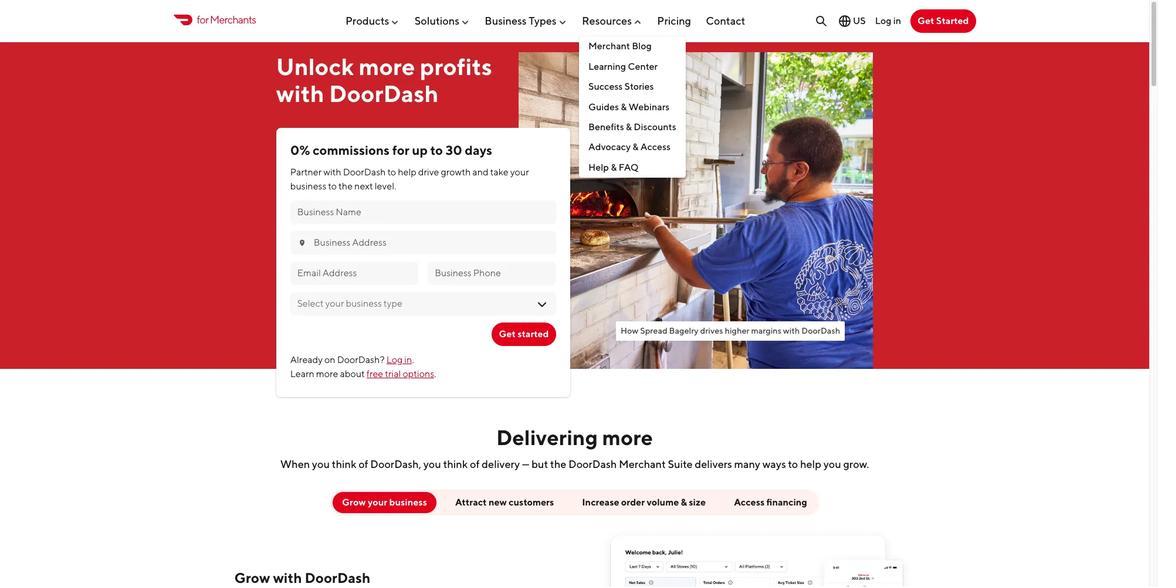 Task type: locate. For each thing, give the bounding box(es) containing it.
0 horizontal spatial access
[[641, 142, 671, 153]]

. right trial
[[434, 368, 436, 380]]

0 horizontal spatial of
[[359, 458, 368, 471]]

1 vertical spatial business
[[389, 497, 427, 508]]

help
[[398, 167, 417, 178], [801, 458, 822, 471]]

1 horizontal spatial the
[[551, 458, 567, 471]]

business
[[290, 181, 327, 192], [389, 497, 427, 508]]

ways
[[763, 458, 786, 471]]

Business Phone text field
[[435, 267, 549, 280]]

more inside unlock more profits with doordash
[[359, 53, 415, 80]]

0 horizontal spatial think
[[332, 458, 357, 471]]

0 horizontal spatial grow
[[235, 570, 270, 586]]

merchant up the learning
[[589, 41, 630, 52]]

you
[[312, 458, 330, 471], [424, 458, 441, 471], [824, 458, 842, 471]]

delivery
[[482, 458, 520, 471]]

discounts
[[634, 121, 677, 133]]

& inside help & faq link
[[611, 162, 617, 173]]

log
[[876, 15, 892, 26], [387, 354, 403, 366]]

grow your business button
[[333, 492, 437, 513]]

in
[[894, 15, 902, 26], [405, 354, 412, 366]]

with inside partner with doordash to help drive growth and take your business to the next level.
[[324, 167, 341, 178]]

solutions link
[[415, 10, 470, 31]]

1 horizontal spatial your
[[511, 167, 529, 178]]

0 horizontal spatial the
[[339, 181, 353, 192]]

grow inside button
[[342, 497, 366, 508]]

log in link
[[876, 15, 902, 26], [387, 354, 412, 366]]

help left drive
[[398, 167, 417, 178]]

1 vertical spatial more
[[316, 368, 338, 380]]

access financing
[[734, 497, 808, 508]]

log in link up free trial options link
[[387, 354, 412, 366]]

how
[[621, 326, 639, 336]]

1 vertical spatial log
[[387, 354, 403, 366]]

your down doordash,
[[368, 497, 388, 508]]

free
[[367, 368, 383, 380]]

globe line image
[[838, 14, 852, 28]]

with inside how spread bagelry drives higher margins with doordash link
[[784, 326, 800, 336]]

in up free trial options link
[[405, 354, 412, 366]]

how spread bagelry drives higher margins with doordash
[[621, 326, 841, 336]]

resources link
[[582, 10, 643, 31]]

get for get started
[[499, 329, 516, 340]]

log inside the already on doordash? log in . learn more about free trial options .
[[387, 354, 403, 366]]

1 horizontal spatial access
[[734, 497, 765, 508]]

1 horizontal spatial think
[[443, 458, 468, 471]]

& inside increase order volume & size button
[[681, 497, 687, 508]]

1 horizontal spatial .
[[434, 368, 436, 380]]

0 vertical spatial grow
[[342, 497, 366, 508]]

the right 'but'
[[551, 458, 567, 471]]

1 vertical spatial the
[[551, 458, 567, 471]]

next
[[355, 181, 373, 192]]

merchant
[[589, 41, 630, 52], [619, 458, 666, 471]]

merchant blog link
[[579, 37, 686, 57]]

1 vertical spatial get
[[499, 329, 516, 340]]

& inside the guides & webinars link
[[621, 101, 627, 112]]

Business Address text field
[[314, 236, 549, 249]]

grow with doordash
[[235, 570, 371, 586]]

1 horizontal spatial in
[[894, 15, 902, 26]]

0 vertical spatial for
[[197, 14, 209, 26]]

access inside 'button'
[[734, 497, 765, 508]]

1 horizontal spatial business
[[389, 497, 427, 508]]

1 vertical spatial your
[[368, 497, 388, 508]]

increase
[[583, 497, 620, 508]]

business down doordash,
[[389, 497, 427, 508]]

0 vertical spatial log
[[876, 15, 892, 26]]

think right when
[[332, 458, 357, 471]]

faq
[[619, 162, 639, 173]]

benefits
[[589, 121, 624, 133]]

& inside benefits & discounts link
[[626, 121, 632, 133]]

Business Name text field
[[298, 206, 549, 219]]

0 horizontal spatial get
[[499, 329, 516, 340]]

0 horizontal spatial in
[[405, 354, 412, 366]]

drives
[[701, 326, 724, 336]]

1 vertical spatial help
[[801, 458, 822, 471]]

partner
[[290, 167, 322, 178]]

on
[[325, 354, 336, 366]]

& down the guides & webinars link
[[626, 121, 632, 133]]

webinars
[[629, 101, 670, 112]]

2 horizontal spatial more
[[603, 425, 653, 450]]

1 horizontal spatial of
[[470, 458, 480, 471]]

0 vertical spatial merchant
[[589, 41, 630, 52]]

new
[[489, 497, 507, 508]]

0 vertical spatial more
[[359, 53, 415, 80]]

grow.
[[844, 458, 870, 471]]

1 horizontal spatial you
[[424, 458, 441, 471]]

0 horizontal spatial your
[[368, 497, 388, 508]]

2 horizontal spatial you
[[824, 458, 842, 471]]

you right doordash,
[[424, 458, 441, 471]]

2 vertical spatial more
[[603, 425, 653, 450]]

0 horizontal spatial you
[[312, 458, 330, 471]]

0 horizontal spatial help
[[398, 167, 417, 178]]

with
[[276, 80, 325, 107], [324, 167, 341, 178], [784, 326, 800, 336], [273, 570, 302, 586]]

& left the size
[[681, 497, 687, 508]]

access down discounts
[[641, 142, 671, 153]]

grow inside chevron right tab panel
[[235, 570, 270, 586]]

1 horizontal spatial grow
[[342, 497, 366, 508]]

products link
[[346, 10, 400, 31]]

0 horizontal spatial more
[[316, 368, 338, 380]]

0 vertical spatial access
[[641, 142, 671, 153]]

for inside for merchants link
[[197, 14, 209, 26]]

help right ways
[[801, 458, 822, 471]]

0 horizontal spatial log in link
[[387, 354, 412, 366]]

& for faq
[[611, 162, 617, 173]]

insights you can use image
[[598, 525, 915, 588]]

0 horizontal spatial log
[[387, 354, 403, 366]]

success
[[589, 81, 623, 92]]

of left delivery
[[470, 458, 480, 471]]

the
[[339, 181, 353, 192], [551, 458, 567, 471]]

customers
[[509, 497, 554, 508]]

pricing
[[658, 14, 692, 27]]

0 vertical spatial the
[[339, 181, 353, 192]]

advocacy & access link
[[579, 138, 686, 158]]

business
[[485, 14, 527, 27]]

1 vertical spatial access
[[734, 497, 765, 508]]

& left faq
[[611, 162, 617, 173]]

success stories link
[[579, 77, 686, 97]]

your right take
[[511, 167, 529, 178]]

0 horizontal spatial .
[[412, 354, 414, 366]]

0 horizontal spatial business
[[290, 181, 327, 192]]

advocacy & access
[[589, 142, 671, 153]]

you left grow.
[[824, 458, 842, 471]]

1 vertical spatial in
[[405, 354, 412, 366]]

get started button
[[492, 323, 556, 346]]

delivering more
[[497, 425, 653, 450]]

doordash
[[329, 80, 439, 107], [343, 167, 386, 178], [802, 326, 841, 336], [569, 458, 617, 471], [305, 570, 371, 586]]

attract new customers button
[[446, 492, 564, 513]]

& inside advocacy & access link
[[633, 142, 639, 153]]

1 horizontal spatial for
[[392, 143, 410, 158]]

increase order volume & size
[[583, 497, 706, 508]]

log up trial
[[387, 354, 403, 366]]

. up options
[[412, 354, 414, 366]]

products
[[346, 14, 389, 27]]

in right us
[[894, 15, 902, 26]]

the left next
[[339, 181, 353, 192]]

log in link right us
[[876, 15, 902, 26]]

doordash inside chevron right tab panel
[[305, 570, 371, 586]]

0 vertical spatial get
[[918, 15, 935, 26]]

think up attract
[[443, 458, 468, 471]]

of left doordash,
[[359, 458, 368, 471]]

success stories
[[589, 81, 654, 92]]

0 vertical spatial your
[[511, 167, 529, 178]]

more
[[359, 53, 415, 80], [316, 368, 338, 380], [603, 425, 653, 450]]

& right guides
[[621, 101, 627, 112]]

your
[[511, 167, 529, 178], [368, 497, 388, 508]]

access left the financing
[[734, 497, 765, 508]]

get
[[918, 15, 935, 26], [499, 329, 516, 340]]

1 vertical spatial grow
[[235, 570, 270, 586]]

0 vertical spatial business
[[290, 181, 327, 192]]

help inside partner with doordash to help drive growth and take your business to the next level.
[[398, 167, 417, 178]]

business down "partner"
[[290, 181, 327, 192]]

for left up
[[392, 143, 410, 158]]

0 vertical spatial help
[[398, 167, 417, 178]]

for left merchants
[[197, 14, 209, 26]]

you right when
[[312, 458, 330, 471]]

log right us
[[876, 15, 892, 26]]

& down benefits & discounts link
[[633, 142, 639, 153]]

benefits & discounts
[[589, 121, 677, 133]]

business types link
[[485, 10, 567, 31]]

1 horizontal spatial more
[[359, 53, 415, 80]]

.
[[412, 354, 414, 366], [434, 368, 436, 380]]

1 vertical spatial .
[[434, 368, 436, 380]]

0 horizontal spatial for
[[197, 14, 209, 26]]

center
[[628, 61, 658, 72]]

1 horizontal spatial get
[[918, 15, 935, 26]]

0 vertical spatial .
[[412, 354, 414, 366]]

merchant left suite
[[619, 458, 666, 471]]

options
[[403, 368, 434, 380]]

chevron right tab panel
[[216, 525, 934, 588]]

order
[[622, 497, 645, 508]]

delivers
[[695, 458, 733, 471]]

for
[[197, 14, 209, 26], [392, 143, 410, 158]]

access
[[641, 142, 671, 153], [734, 497, 765, 508]]

think
[[332, 458, 357, 471], [443, 458, 468, 471]]

0 vertical spatial log in link
[[876, 15, 902, 26]]



Task type: describe. For each thing, give the bounding box(es) containing it.
how spread bagelry drives higher margins with doordash link
[[616, 322, 845, 341]]

doordash inside unlock more profits with doordash
[[329, 80, 439, 107]]

spread bagelry image
[[519, 52, 874, 369]]

delivering
[[497, 425, 598, 450]]

with inside unlock more profits with doordash
[[276, 80, 325, 107]]

to left next
[[328, 181, 337, 192]]

2 you from the left
[[424, 458, 441, 471]]

& for discounts
[[626, 121, 632, 133]]

the inside partner with doordash to help drive growth and take your business to the next level.
[[339, 181, 353, 192]]

profits
[[420, 53, 492, 80]]

spread
[[641, 326, 668, 336]]

0% commissions for up to 30 days
[[290, 143, 493, 158]]

suite
[[668, 458, 693, 471]]

when
[[280, 458, 310, 471]]

in inside the already on doordash? log in . learn more about free trial options .
[[405, 354, 412, 366]]

unlock more profits with doordash
[[276, 53, 492, 107]]

business types
[[485, 14, 557, 27]]

grow with doordash tab list
[[216, 490, 934, 588]]

resources
[[582, 14, 632, 27]]

more for delivering
[[603, 425, 653, 450]]

guides & webinars link
[[579, 97, 686, 117]]

get started
[[499, 329, 549, 340]]

attract
[[455, 497, 487, 508]]

get for get started
[[918, 15, 935, 26]]

get started button
[[911, 9, 977, 33]]

partner with doordash to help drive growth and take your business to the next level.
[[290, 167, 529, 192]]

free trial options link
[[367, 368, 434, 380]]

business inside button
[[389, 497, 427, 508]]

1 horizontal spatial help
[[801, 458, 822, 471]]

grow your business
[[342, 497, 427, 508]]

30
[[446, 143, 462, 158]]

attract new customers
[[455, 497, 554, 508]]

solutions
[[415, 14, 460, 27]]

us
[[853, 15, 866, 26]]

1 vertical spatial merchant
[[619, 458, 666, 471]]

1 horizontal spatial log in link
[[876, 15, 902, 26]]

with inside chevron right tab panel
[[273, 570, 302, 586]]

your inside partner with doordash to help drive growth and take your business to the next level.
[[511, 167, 529, 178]]

days
[[465, 143, 493, 158]]

help & faq link
[[579, 158, 686, 178]]

types
[[529, 14, 557, 27]]

3 you from the left
[[824, 458, 842, 471]]

location pin image
[[298, 238, 307, 248]]

for merchants link
[[173, 12, 256, 28]]

when you think of doordash, you think of delivery — but the doordash merchant suite delivers many ways to help you grow.
[[280, 458, 870, 471]]

higher
[[725, 326, 750, 336]]

1 vertical spatial for
[[392, 143, 410, 158]]

grow for grow with doordash
[[235, 570, 270, 586]]

contact link
[[706, 10, 746, 31]]

already
[[290, 354, 323, 366]]

volume
[[647, 497, 679, 508]]

for merchants
[[197, 14, 256, 26]]

pricing link
[[658, 10, 692, 31]]

1 think from the left
[[332, 458, 357, 471]]

more inside the already on doordash? log in . learn more about free trial options .
[[316, 368, 338, 380]]

level.
[[375, 181, 396, 192]]

access financing button
[[725, 492, 817, 513]]

business inside partner with doordash to help drive growth and take your business to the next level.
[[290, 181, 327, 192]]

commissions
[[313, 143, 390, 158]]

Email Address email field
[[298, 267, 412, 280]]

& for access
[[633, 142, 639, 153]]

to right up
[[431, 143, 443, 158]]

about
[[340, 368, 365, 380]]

already on doordash? log in . learn more about free trial options .
[[290, 354, 436, 380]]

learning
[[589, 61, 626, 72]]

to right ways
[[789, 458, 799, 471]]

doordash?
[[337, 354, 385, 366]]

started
[[937, 15, 969, 26]]

growth
[[441, 167, 471, 178]]

to up level.
[[388, 167, 396, 178]]

0%
[[290, 143, 310, 158]]

benefits & discounts link
[[579, 117, 686, 138]]

learning center
[[589, 61, 658, 72]]

doordash,
[[371, 458, 422, 471]]

your inside button
[[368, 497, 388, 508]]

learn
[[290, 368, 315, 380]]

help & faq
[[589, 162, 639, 173]]

1 vertical spatial log in link
[[387, 354, 412, 366]]

2 of from the left
[[470, 458, 480, 471]]

take
[[490, 167, 509, 178]]

more for unlock
[[359, 53, 415, 80]]

stories
[[625, 81, 654, 92]]

increase order volume & size button
[[573, 492, 716, 513]]

& for webinars
[[621, 101, 627, 112]]

advocacy
[[589, 142, 631, 153]]

unlock
[[276, 53, 354, 80]]

2 think from the left
[[443, 458, 468, 471]]

and
[[473, 167, 489, 178]]

help
[[589, 162, 609, 173]]

merchants
[[210, 14, 256, 26]]

grow for grow your business
[[342, 497, 366, 508]]

bagelry
[[670, 326, 699, 336]]

up
[[412, 143, 428, 158]]

drive
[[418, 167, 439, 178]]

log in
[[876, 15, 902, 26]]

1 horizontal spatial log
[[876, 15, 892, 26]]

0 vertical spatial in
[[894, 15, 902, 26]]

learning center link
[[579, 57, 686, 77]]

1 of from the left
[[359, 458, 368, 471]]

size
[[689, 497, 706, 508]]

doordash inside partner with doordash to help drive growth and take your business to the next level.
[[343, 167, 386, 178]]

margins
[[752, 326, 782, 336]]

started
[[518, 329, 549, 340]]

1 you from the left
[[312, 458, 330, 471]]

many
[[735, 458, 761, 471]]

trial
[[385, 368, 401, 380]]

get started
[[918, 15, 969, 26]]

financing
[[767, 497, 808, 508]]

—
[[522, 458, 530, 471]]



Task type: vqa. For each thing, say whether or not it's contained in the screenshot.
the leftmost you
yes



